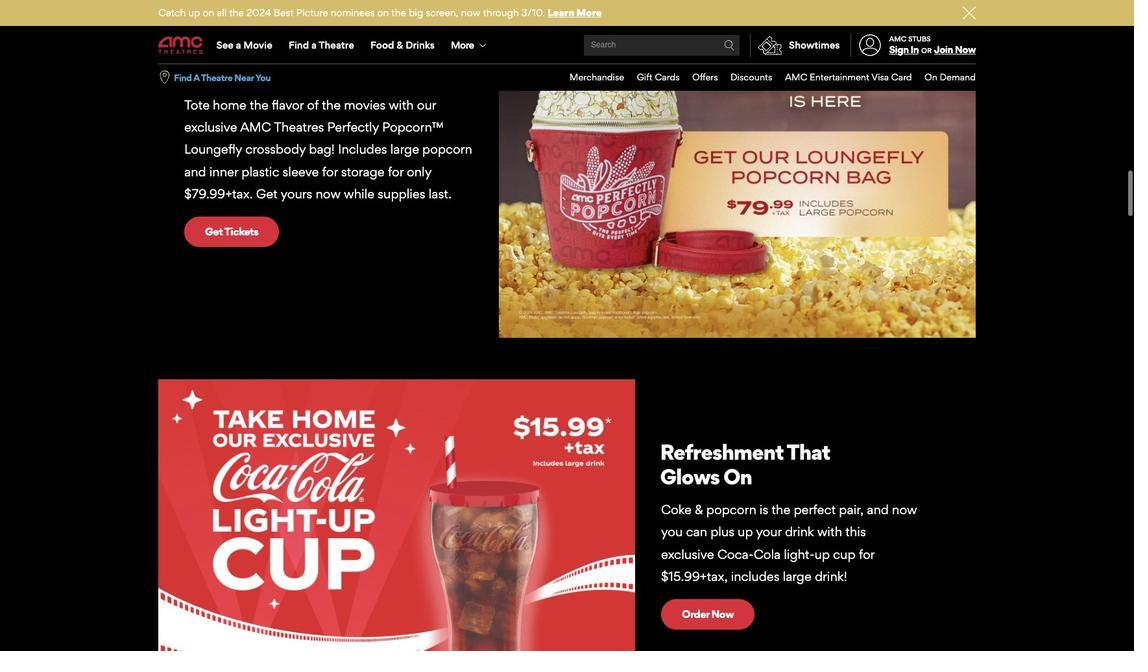Task type: describe. For each thing, give the bounding box(es) containing it.
get tickets link
[[184, 217, 279, 247]]

1 horizontal spatial up
[[738, 525, 753, 540]]

the right of on the left of the page
[[322, 97, 341, 113]]

pair,
[[840, 503, 864, 518]]

on inside refreshment that glows on
[[724, 464, 752, 490]]

2 on from the left
[[377, 6, 389, 19]]

get tickets
[[205, 225, 259, 238]]

a for theatre
[[312, 39, 317, 51]]

plus
[[711, 525, 735, 540]]

2 horizontal spatial up
[[815, 547, 830, 563]]

near
[[234, 72, 254, 83]]

see
[[217, 39, 234, 51]]

gift cards link
[[625, 64, 680, 91]]

only
[[407, 164, 432, 180]]

screen,
[[426, 6, 459, 19]]

find for find a theatre
[[289, 39, 309, 51]]

coke
[[661, 503, 692, 518]]

catch up on all the 2024 best picture nominees on the big screen, now through 3/10. learn more
[[158, 6, 602, 19]]

card
[[892, 71, 912, 83]]

or
[[922, 46, 932, 55]]

inner
[[210, 164, 238, 180]]

tote home the flavor of the movies with our exclusive amc theatres perfectly popcorn™ loungefly crossbody bag! includes large popcorn and inner plastic sleeve for storage for only $79.99+tax. get yours now while supplies last.
[[184, 97, 473, 202]]

cards
[[655, 71, 680, 83]]

3/10.
[[522, 6, 545, 19]]

picture
[[296, 6, 328, 19]]

cup
[[834, 547, 856, 563]]

on demand link
[[912, 64, 976, 91]]

home
[[213, 97, 246, 113]]

discounts link
[[718, 64, 773, 91]]

order now
[[682, 608, 734, 621]]

loungefly
[[184, 142, 242, 157]]

now inside 'tote home the flavor of the movies with our exclusive amc theatres perfectly popcorn™ loungefly crossbody bag! includes large popcorn and inner plastic sleeve for storage for only $79.99+tax. get yours now while supplies last.'
[[316, 186, 341, 202]]

while
[[344, 186, 375, 202]]

flavor
[[272, 97, 304, 113]]

0 horizontal spatial for
[[322, 164, 338, 180]]

find a theatre near you button
[[174, 71, 271, 84]]

exclusive inside coke & popcorn is the perfect pair, and now you can plus up your drink with this exclusive coca-cola light-up cup for $15.99+tax, includes large drink!
[[661, 547, 715, 563]]

see a movie
[[217, 39, 273, 51]]

supplies
[[378, 186, 426, 202]]

sleeve
[[283, 164, 319, 180]]

learn
[[548, 6, 575, 19]]

1 horizontal spatial for
[[388, 164, 404, 180]]

find a theatre
[[289, 39, 354, 51]]

visa
[[872, 71, 889, 83]]

showtimes link
[[750, 34, 840, 57]]

catch
[[158, 6, 186, 19]]

stubs
[[909, 34, 931, 43]]

crossbody
[[245, 142, 306, 157]]

now inside amc stubs sign in or join now
[[955, 44, 976, 56]]

storage
[[341, 164, 385, 180]]

the right all
[[229, 6, 244, 19]]

amc entertainment visa card link
[[773, 64, 912, 91]]

perfect
[[794, 503, 836, 518]]

& for food
[[397, 39, 403, 51]]

$15.99+tax,
[[661, 569, 728, 585]]

plastic
[[242, 164, 279, 180]]

more button
[[443, 27, 497, 64]]

with inside coke & popcorn is the perfect pair, and now you can plus up your drink with this exclusive coca-cola light-up cup for $15.99+tax, includes large drink!
[[818, 525, 843, 540]]

our
[[417, 97, 436, 113]]

the inside coke & popcorn is the perfect pair, and now you can plus up your drink with this exclusive coca-cola light-up cup for $15.99+tax, includes large drink!
[[772, 503, 791, 518]]

join
[[935, 44, 954, 56]]

find for find a theatre near you
[[174, 72, 192, 83]]

gift cards
[[637, 71, 680, 83]]

theatre for a
[[319, 39, 354, 51]]

amc entertainment visa card
[[785, 71, 912, 83]]

merchandise link
[[557, 64, 625, 91]]

last.
[[429, 186, 452, 202]]

your
[[756, 525, 782, 540]]

popcorn inside 'tote home the flavor of the movies with our exclusive amc theatres perfectly popcorn™ loungefly crossbody bag! includes large popcorn and inner plastic sleeve for storage for only $79.99+tax. get yours now while supplies last.'
[[423, 142, 473, 157]]

perfectly portable
[[183, 59, 356, 85]]

refreshment that glows on
[[661, 440, 831, 490]]

theatres
[[274, 120, 324, 135]]

1 on from the left
[[203, 6, 214, 19]]

now inside coke & popcorn is the perfect pair, and now you can plus up your drink with this exclusive coca-cola light-up cup for $15.99+tax, includes large drink!
[[893, 503, 918, 518]]

the down you
[[250, 97, 269, 113]]

user profile image
[[852, 35, 889, 56]]

order
[[682, 608, 710, 621]]

join now button
[[935, 44, 976, 56]]

you
[[661, 525, 683, 540]]

sign
[[890, 44, 909, 56]]

showtimes
[[789, 39, 840, 51]]

in
[[911, 44, 919, 56]]

best
[[274, 6, 294, 19]]

amc for sign
[[890, 34, 907, 43]]

refreshment
[[661, 440, 784, 466]]

of
[[307, 97, 319, 113]]

merchandise
[[570, 71, 625, 83]]

offers
[[693, 71, 718, 83]]



Task type: vqa. For each thing, say whether or not it's contained in the screenshot.
Perfectly Popcorn
no



Task type: locate. For each thing, give the bounding box(es) containing it.
can
[[686, 525, 708, 540]]

up right plus
[[738, 525, 753, 540]]

find a theatre near you
[[174, 72, 271, 83]]

0 vertical spatial get
[[256, 186, 278, 202]]

perfectly inside 'tote home the flavor of the movies with our exclusive amc theatres perfectly popcorn™ loungefly crossbody bag! includes large popcorn and inner plastic sleeve for storage for only $79.99+tax. get yours now while supplies last.'
[[327, 120, 379, 135]]

1 horizontal spatial get
[[256, 186, 278, 202]]

0 horizontal spatial find
[[174, 72, 192, 83]]

0 horizontal spatial large
[[391, 142, 419, 157]]

now right order
[[712, 608, 734, 621]]

on right 'glows'
[[724, 464, 752, 490]]

all
[[217, 6, 227, 19]]

1 vertical spatial large
[[783, 569, 812, 585]]

menu containing more
[[158, 27, 976, 64]]

get
[[256, 186, 278, 202], [205, 225, 223, 238]]

popcorn
[[423, 142, 473, 157], [707, 503, 757, 518]]

a
[[193, 72, 200, 83]]

entertainment
[[810, 71, 870, 83]]

the
[[229, 6, 244, 19], [392, 6, 406, 19], [250, 97, 269, 113], [322, 97, 341, 113], [772, 503, 791, 518]]

& up can
[[695, 503, 704, 518]]

glows
[[661, 464, 720, 490]]

0 horizontal spatial more
[[451, 39, 474, 51]]

up
[[188, 6, 200, 19], [738, 525, 753, 540], [815, 547, 830, 563]]

0 vertical spatial &
[[397, 39, 403, 51]]

now
[[955, 44, 976, 56], [712, 608, 734, 621]]

menu containing merchandise
[[557, 64, 976, 91]]

and inside 'tote home the flavor of the movies with our exclusive amc theatres perfectly popcorn™ loungefly crossbody bag! includes large popcorn and inner plastic sleeve for storage for only $79.99+tax. get yours now while supplies last.'
[[184, 164, 206, 180]]

1 horizontal spatial now
[[955, 44, 976, 56]]

1 horizontal spatial with
[[818, 525, 843, 540]]

$79.99+tax.
[[184, 186, 253, 202]]

get down plastic
[[256, 186, 278, 202]]

on demand
[[925, 71, 976, 83]]

is
[[760, 503, 769, 518]]

popcorn inside coke & popcorn is the perfect pair, and now you can plus up your drink with this exclusive coca-cola light-up cup for $15.99+tax, includes large drink!
[[707, 503, 757, 518]]

2 a from the left
[[312, 39, 317, 51]]

1 vertical spatial get
[[205, 225, 223, 238]]

light-
[[784, 547, 815, 563]]

1 vertical spatial up
[[738, 525, 753, 540]]

1 vertical spatial now
[[316, 186, 341, 202]]

0 horizontal spatial now
[[712, 608, 734, 621]]

0 vertical spatial now
[[461, 6, 481, 19]]

0 vertical spatial theatre
[[319, 39, 354, 51]]

theatre inside menu
[[319, 39, 354, 51]]

0 vertical spatial large
[[391, 142, 419, 157]]

1 vertical spatial and
[[867, 503, 889, 518]]

amc for visa
[[785, 71, 808, 83]]

perfectly up includes
[[327, 120, 379, 135]]

1 vertical spatial &
[[695, 503, 704, 518]]

up right the catch
[[188, 6, 200, 19]]

for
[[322, 164, 338, 180], [388, 164, 404, 180], [859, 547, 875, 563]]

theatre right a
[[201, 72, 233, 83]]

& inside coke & popcorn is the perfect pair, and now you can plus up your drink with this exclusive coca-cola light-up cup for $15.99+tax, includes large drink!
[[695, 503, 704, 518]]

0 horizontal spatial and
[[184, 164, 206, 180]]

large down the light-
[[783, 569, 812, 585]]

2 vertical spatial amc
[[240, 120, 271, 135]]

0 horizontal spatial on
[[724, 464, 752, 490]]

for down bag!
[[322, 164, 338, 180]]

theatre
[[319, 39, 354, 51], [201, 72, 233, 83]]

perfectly
[[183, 59, 271, 85], [327, 120, 379, 135]]

0 vertical spatial on
[[925, 71, 938, 83]]

and right pair,
[[867, 503, 889, 518]]

0 vertical spatial perfectly
[[183, 59, 271, 85]]

now right screen, in the left top of the page
[[461, 6, 481, 19]]

exclusive up the "loungefly"
[[184, 120, 237, 135]]

0 horizontal spatial &
[[397, 39, 403, 51]]

includes
[[338, 142, 387, 157]]

1 horizontal spatial large
[[783, 569, 812, 585]]

sign in or join amc stubs element
[[851, 27, 976, 64]]

for right cup
[[859, 547, 875, 563]]

& for coke
[[695, 503, 704, 518]]

food
[[371, 39, 394, 51]]

2 horizontal spatial now
[[893, 503, 918, 518]]

drink!
[[815, 569, 848, 585]]

with up popcorn™
[[389, 97, 414, 113]]

0 vertical spatial amc
[[890, 34, 907, 43]]

amc logo image
[[158, 37, 204, 54], [158, 37, 204, 54]]

1 vertical spatial amc
[[785, 71, 808, 83]]

& right food
[[397, 39, 403, 51]]

1 horizontal spatial and
[[867, 503, 889, 518]]

0 horizontal spatial get
[[205, 225, 223, 238]]

bag!
[[309, 142, 335, 157]]

menu down showtimes image
[[557, 64, 976, 91]]

a for movie
[[236, 39, 241, 51]]

1 horizontal spatial amc
[[785, 71, 808, 83]]

gift
[[637, 71, 653, 83]]

showtimes image
[[751, 34, 789, 57]]

0 vertical spatial with
[[389, 97, 414, 113]]

for up supplies
[[388, 164, 404, 180]]

0 vertical spatial now
[[955, 44, 976, 56]]

get left tickets
[[205, 225, 223, 238]]

menu
[[158, 27, 976, 64], [557, 64, 976, 91]]

1 horizontal spatial exclusive
[[661, 547, 715, 563]]

that
[[787, 440, 831, 466]]

cola
[[754, 547, 781, 563]]

0 vertical spatial and
[[184, 164, 206, 180]]

0 vertical spatial more
[[577, 6, 602, 19]]

exclusive up $15.99+tax,
[[661, 547, 715, 563]]

and
[[184, 164, 206, 180], [867, 503, 889, 518]]

0 horizontal spatial exclusive
[[184, 120, 237, 135]]

popcorn up only
[[423, 142, 473, 157]]

1 horizontal spatial on
[[925, 71, 938, 83]]

1 vertical spatial find
[[174, 72, 192, 83]]

amc stubs sign in or join now
[[890, 34, 976, 56]]

large
[[391, 142, 419, 157], [783, 569, 812, 585]]

with inside 'tote home the flavor of the movies with our exclusive amc theatres perfectly popcorn™ loungefly crossbody bag! includes large popcorn and inner plastic sleeve for storage for only $79.99+tax. get yours now while supplies last.'
[[389, 97, 414, 113]]

1 horizontal spatial perfectly
[[327, 120, 379, 135]]

more down screen, in the left top of the page
[[451, 39, 474, 51]]

more inside button
[[451, 39, 474, 51]]

the left "big"
[[392, 6, 406, 19]]

on right nominees
[[377, 6, 389, 19]]

coke & popcorn is the perfect pair, and now you can plus up your drink with this exclusive coca-cola light-up cup for $15.99+tax, includes large drink!
[[661, 503, 918, 585]]

now left while
[[316, 186, 341, 202]]

portable
[[275, 59, 356, 85]]

amc inside amc stubs sign in or join now
[[890, 34, 907, 43]]

more
[[577, 6, 602, 19], [451, 39, 474, 51]]

includes
[[731, 569, 780, 585]]

tickets
[[224, 225, 259, 238]]

0 vertical spatial find
[[289, 39, 309, 51]]

on
[[925, 71, 938, 83], [724, 464, 752, 490]]

1 vertical spatial exclusive
[[661, 547, 715, 563]]

on down or at the top right of page
[[925, 71, 938, 83]]

big
[[409, 6, 423, 19]]

yours
[[281, 186, 313, 202]]

more right learn
[[577, 6, 602, 19]]

0 horizontal spatial amc
[[240, 120, 271, 135]]

2024
[[247, 6, 271, 19]]

exclusive inside 'tote home the flavor of the movies with our exclusive amc theatres perfectly popcorn™ loungefly crossbody bag! includes large popcorn and inner plastic sleeve for storage for only $79.99+tax. get yours now while supplies last.'
[[184, 120, 237, 135]]

0 horizontal spatial perfectly
[[183, 59, 271, 85]]

get inside 'tote home the flavor of the movies with our exclusive amc theatres perfectly popcorn™ loungefly crossbody bag! includes large popcorn and inner plastic sleeve for storage for only $79.99+tax. get yours now while supplies last.'
[[256, 186, 278, 202]]

0 vertical spatial up
[[188, 6, 200, 19]]

1 horizontal spatial now
[[461, 6, 481, 19]]

0 horizontal spatial theatre
[[201, 72, 233, 83]]

1 a from the left
[[236, 39, 241, 51]]

1 horizontal spatial more
[[577, 6, 602, 19]]

offers link
[[680, 64, 718, 91]]

food & drinks
[[371, 39, 435, 51]]

a right see
[[236, 39, 241, 51]]

menu down learn
[[158, 27, 976, 64]]

1 vertical spatial popcorn
[[707, 503, 757, 518]]

0 horizontal spatial on
[[203, 6, 214, 19]]

nominees
[[331, 6, 375, 19]]

1 vertical spatial more
[[451, 39, 474, 51]]

on left all
[[203, 6, 214, 19]]

cookie consent banner dialog
[[0, 617, 1135, 652]]

1 vertical spatial now
[[712, 608, 734, 621]]

0 vertical spatial menu
[[158, 27, 976, 64]]

&
[[397, 39, 403, 51], [695, 503, 704, 518]]

sign in button
[[890, 44, 919, 56]]

with left this
[[818, 525, 843, 540]]

popcorn up plus
[[707, 503, 757, 518]]

drink
[[785, 525, 814, 540]]

1 vertical spatial theatre
[[201, 72, 233, 83]]

now
[[461, 6, 481, 19], [316, 186, 341, 202], [893, 503, 918, 518]]

this
[[846, 525, 866, 540]]

and down the "loungefly"
[[184, 164, 206, 180]]

0 horizontal spatial with
[[389, 97, 414, 113]]

large inside 'tote home the flavor of the movies with our exclusive amc theatres perfectly popcorn™ loungefly crossbody bag! includes large popcorn and inner plastic sleeve for storage for only $79.99+tax. get yours now while supplies last.'
[[391, 142, 419, 157]]

up left cup
[[815, 547, 830, 563]]

on inside on demand link
[[925, 71, 938, 83]]

0 horizontal spatial up
[[188, 6, 200, 19]]

a
[[236, 39, 241, 51], [312, 39, 317, 51]]

find
[[289, 39, 309, 51], [174, 72, 192, 83]]

movies
[[344, 97, 386, 113]]

exclusive
[[184, 120, 237, 135], [661, 547, 715, 563]]

1 horizontal spatial on
[[377, 6, 389, 19]]

theatre for a
[[201, 72, 233, 83]]

amc inside 'tote home the flavor of the movies with our exclusive amc theatres perfectly popcorn™ loungefly crossbody bag! includes large popcorn and inner plastic sleeve for storage for only $79.99+tax. get yours now while supplies last.'
[[240, 120, 271, 135]]

1 vertical spatial perfectly
[[327, 120, 379, 135]]

find inside button
[[174, 72, 192, 83]]

order now link
[[661, 600, 755, 630]]

drinks
[[406, 39, 435, 51]]

food & drinks link
[[362, 27, 443, 64]]

find left a
[[174, 72, 192, 83]]

2 vertical spatial now
[[893, 503, 918, 518]]

1 horizontal spatial theatre
[[319, 39, 354, 51]]

you
[[255, 72, 271, 83]]

coca-
[[718, 547, 754, 563]]

discounts
[[731, 71, 773, 83]]

theatre up portable
[[319, 39, 354, 51]]

demand
[[940, 71, 976, 83]]

1 horizontal spatial &
[[695, 503, 704, 518]]

0 vertical spatial popcorn
[[423, 142, 473, 157]]

2 horizontal spatial amc
[[890, 34, 907, 43]]

find up portable
[[289, 39, 309, 51]]

movie
[[244, 39, 273, 51]]

0 horizontal spatial now
[[316, 186, 341, 202]]

and inside coke & popcorn is the perfect pair, and now you can plus up your drink with this exclusive coca-cola light-up cup for $15.99+tax, includes large drink!
[[867, 503, 889, 518]]

amc up sign
[[890, 34, 907, 43]]

now right join
[[955, 44, 976, 56]]

popcorn™
[[382, 120, 443, 135]]

1 vertical spatial menu
[[557, 64, 976, 91]]

0 horizontal spatial a
[[236, 39, 241, 51]]

amc down showtimes link
[[785, 71, 808, 83]]

1 horizontal spatial a
[[312, 39, 317, 51]]

2 vertical spatial up
[[815, 547, 830, 563]]

amc
[[890, 34, 907, 43], [785, 71, 808, 83], [240, 120, 271, 135]]

1 vertical spatial on
[[724, 464, 752, 490]]

1 horizontal spatial find
[[289, 39, 309, 51]]

1 horizontal spatial popcorn
[[707, 503, 757, 518]]

now right pair,
[[893, 503, 918, 518]]

find inside menu
[[289, 39, 309, 51]]

through
[[483, 6, 519, 19]]

get inside get tickets link
[[205, 225, 223, 238]]

0 vertical spatial exclusive
[[184, 120, 237, 135]]

see a movie link
[[208, 27, 281, 64]]

submit search icon image
[[724, 40, 735, 51]]

find a theatre link
[[281, 27, 362, 64]]

amc up crossbody
[[240, 120, 271, 135]]

search the AMC website text field
[[589, 41, 724, 50]]

perfectly down see
[[183, 59, 271, 85]]

2 horizontal spatial for
[[859, 547, 875, 563]]

theatre inside button
[[201, 72, 233, 83]]

the right is at the right of the page
[[772, 503, 791, 518]]

0 horizontal spatial popcorn
[[423, 142, 473, 157]]

large inside coke & popcorn is the perfect pair, and now you can plus up your drink with this exclusive coca-cola light-up cup for $15.99+tax, includes large drink!
[[783, 569, 812, 585]]

for inside coke & popcorn is the perfect pair, and now you can plus up your drink with this exclusive coca-cola light-up cup for $15.99+tax, includes large drink!
[[859, 547, 875, 563]]

1 vertical spatial with
[[818, 525, 843, 540]]

large down popcorn™
[[391, 142, 419, 157]]

a up portable
[[312, 39, 317, 51]]

learn more link
[[548, 6, 602, 19]]



